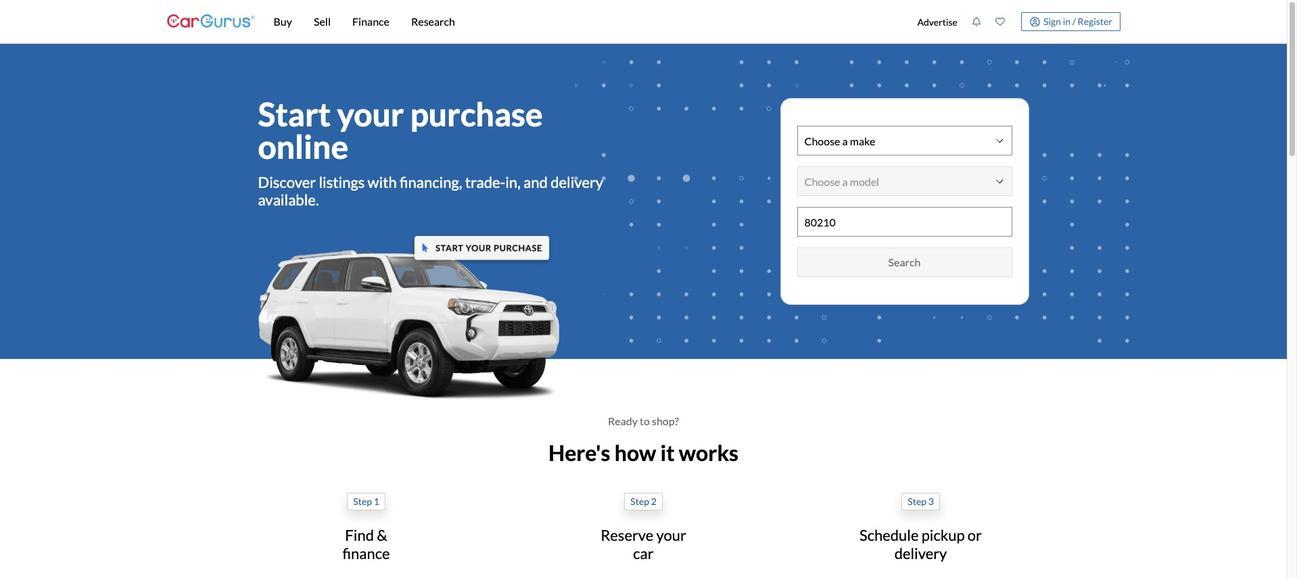 Task type: vqa. For each thing, say whether or not it's contained in the screenshot.
bottommost 6-
no



Task type: locate. For each thing, give the bounding box(es) containing it.
step left "1"
[[353, 496, 372, 508]]

advertise link
[[911, 3, 965, 41]]

1 horizontal spatial your
[[657, 527, 687, 545]]

1 horizontal spatial step
[[631, 496, 649, 508]]

search button
[[797, 248, 1013, 277]]

your
[[337, 95, 404, 133], [657, 527, 687, 545]]

start
[[258, 95, 331, 133]]

ready to shop?
[[608, 415, 679, 428]]

0 horizontal spatial delivery
[[551, 173, 604, 191]]

delivery
[[551, 173, 604, 191], [895, 545, 947, 563]]

finance
[[353, 15, 390, 28]]

trade-
[[465, 173, 506, 191]]

finance button
[[342, 0, 400, 43]]

ready
[[608, 415, 638, 428]]

delivery inside schedule pickup or delivery
[[895, 545, 947, 563]]

3 step from the left
[[908, 496, 927, 508]]

or
[[968, 527, 982, 545]]

reserve your car
[[601, 527, 687, 563]]

menu
[[911, 3, 1121, 41]]

step left 2 on the bottom of the page
[[631, 496, 649, 508]]

pickup
[[922, 527, 965, 545]]

schedule
[[860, 527, 919, 545]]

1 horizontal spatial delivery
[[895, 545, 947, 563]]

step left 3 at right bottom
[[908, 496, 927, 508]]

research
[[411, 15, 455, 28]]

your inside start your purchase online
[[337, 95, 404, 133]]

delivery right and
[[551, 173, 604, 191]]

cargurus logo homepage link link
[[167, 2, 255, 41]]

start your purchase online
[[258, 95, 543, 166]]

purchase
[[410, 95, 543, 133]]

1 vertical spatial delivery
[[895, 545, 947, 563]]

your inside reserve your car
[[657, 527, 687, 545]]

&
[[377, 527, 387, 545]]

1
[[374, 496, 379, 508]]

2 horizontal spatial step
[[908, 496, 927, 508]]

step for reserve
[[631, 496, 649, 508]]

reserve
[[601, 527, 654, 545]]

menu bar
[[255, 0, 911, 43]]

delivery down step 3
[[895, 545, 947, 563]]

sign in / register menu item
[[1012, 12, 1121, 31]]

car
[[634, 545, 654, 563]]

1 step from the left
[[353, 496, 372, 508]]

here's
[[549, 440, 611, 466]]

step
[[353, 496, 372, 508], [631, 496, 649, 508], [908, 496, 927, 508]]

step for schedule
[[908, 496, 927, 508]]

0 vertical spatial your
[[337, 95, 404, 133]]

your for purchase
[[337, 95, 404, 133]]

0 horizontal spatial step
[[353, 496, 372, 508]]

in,
[[506, 173, 521, 191]]

open notifications image
[[972, 17, 982, 26]]

1 vertical spatial your
[[657, 527, 687, 545]]

online
[[258, 127, 348, 166]]

listings
[[319, 173, 365, 191]]

Enter zip code field
[[798, 208, 1012, 236]]

2 step from the left
[[631, 496, 649, 508]]

buy
[[274, 15, 292, 28]]

saved cars image
[[996, 17, 1005, 26]]

schedule pickup or delivery
[[860, 527, 982, 563]]

0 horizontal spatial your
[[337, 95, 404, 133]]

step 1
[[353, 496, 379, 508]]

0 vertical spatial delivery
[[551, 173, 604, 191]]

financing,
[[400, 173, 462, 191]]



Task type: describe. For each thing, give the bounding box(es) containing it.
advertise
[[918, 16, 958, 27]]

how
[[615, 440, 657, 466]]

buy button
[[263, 0, 303, 43]]

find & finance
[[343, 527, 390, 563]]

discover
[[258, 173, 316, 191]]

sign in / register link
[[1022, 12, 1121, 31]]

step 2
[[631, 496, 657, 508]]

finance
[[343, 545, 390, 563]]

research button
[[400, 0, 466, 43]]

in
[[1063, 15, 1071, 27]]

sign in / register
[[1044, 15, 1113, 27]]

search
[[889, 256, 921, 269]]

sign
[[1044, 15, 1062, 27]]

2
[[651, 496, 657, 508]]

sell
[[314, 15, 331, 28]]

your for car
[[657, 527, 687, 545]]

find
[[345, 527, 374, 545]]

/
[[1073, 15, 1076, 27]]

delivery inside discover listings with financing, trade-in, and delivery available.
[[551, 173, 604, 191]]

available.
[[258, 191, 319, 209]]

discover listings with financing, trade-in, and delivery available.
[[258, 173, 604, 209]]

3
[[929, 496, 934, 508]]

register
[[1078, 15, 1113, 27]]

here's how it works
[[549, 440, 739, 466]]

it
[[661, 440, 675, 466]]

works
[[679, 440, 739, 466]]

step for find
[[353, 496, 372, 508]]

shop?
[[652, 415, 679, 428]]

with
[[368, 173, 397, 191]]

cargurus logo homepage link image
[[167, 2, 255, 41]]

and
[[524, 173, 548, 191]]

user icon image
[[1030, 17, 1040, 27]]

menu containing sign in / register
[[911, 3, 1121, 41]]

menu bar containing buy
[[255, 0, 911, 43]]

sell button
[[303, 0, 342, 43]]

to
[[640, 415, 650, 428]]

step 3
[[908, 496, 934, 508]]



